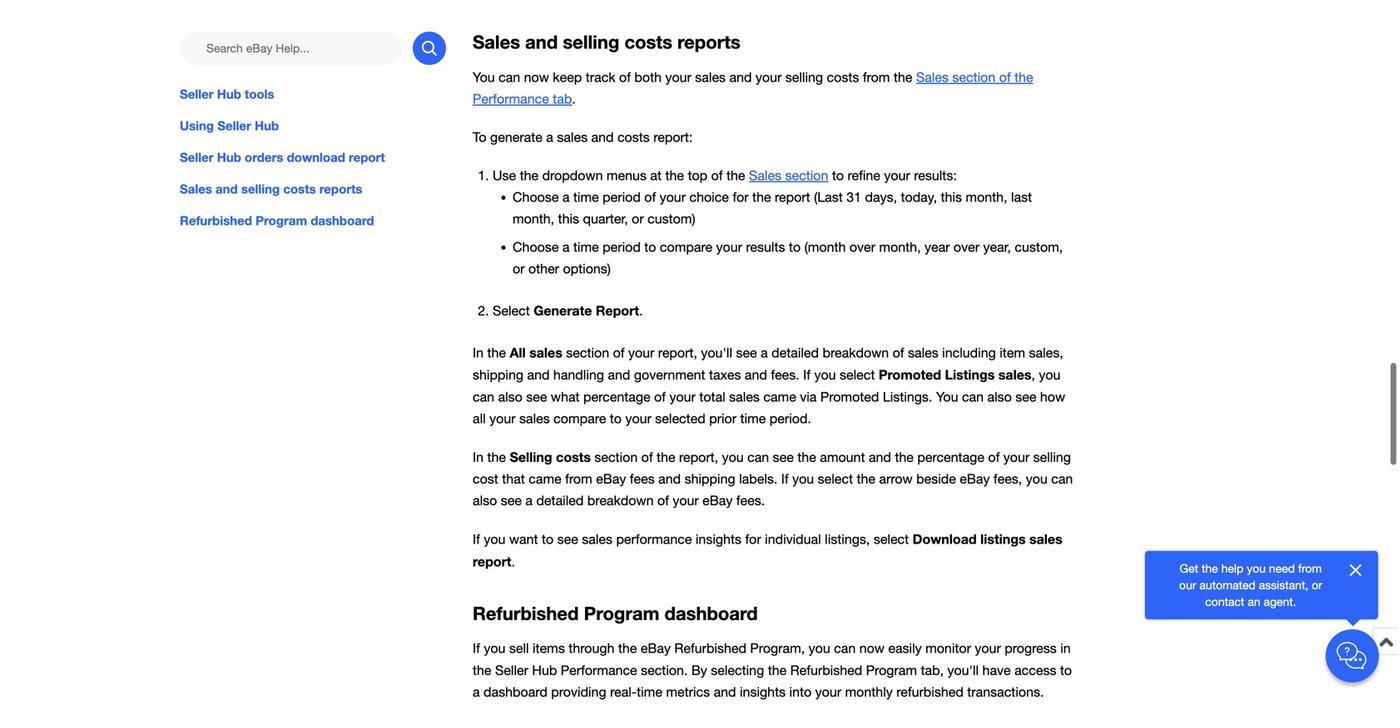 Task type: locate. For each thing, give the bounding box(es) containing it.
breakdown up listings.
[[823, 345, 889, 361]]

1 horizontal spatial fees.
[[771, 367, 800, 383]]

sales up in the selling costs
[[520, 411, 550, 426]]

1 vertical spatial refurbished program dashboard
[[473, 602, 758, 624]]

refurbished up by
[[675, 641, 747, 656]]

1 vertical spatial select
[[818, 471, 853, 487]]

1 horizontal spatial also
[[498, 389, 523, 404]]

in inside in the all sales
[[473, 345, 484, 361]]

1 vertical spatial choose
[[513, 239, 559, 255]]

0 vertical spatial you
[[473, 69, 495, 85]]

sales right listings at the right of the page
[[1030, 531, 1063, 547]]

see inside section of your report, you'll see a detailed breakdown of sales including item sales, shipping and handling and government taxes and fees. if you select
[[736, 345, 757, 361]]

1 vertical spatial fees.
[[737, 493, 765, 508]]

ebay up if you want to see sales performance insights for individual listings, select
[[703, 493, 733, 508]]

get the help you need from our automated assistant, or contact an agent. tooltip
[[1172, 560, 1330, 610]]

sales right all
[[530, 345, 563, 361]]

this down "results:"
[[941, 190, 962, 205]]

0 vertical spatial select
[[840, 367, 875, 383]]

0 horizontal spatial this
[[558, 211, 580, 227]]

you'll inside "if you sell items through the ebay refurbished program, you can now easily monitor your progress in the seller hub performance section. by selecting the refurbished program tab, you'll have access to a dashboard providing real-time metrics and insights into your monthly refurbished transactions."
[[948, 663, 979, 678]]

came inside , you can also see what percentage of your total sales came via promoted listings. you can also see how all your sales compare to your selected prior time period.
[[764, 389, 797, 404]]

assistant,
[[1259, 578, 1309, 592]]

sales and selling costs reports link
[[180, 180, 446, 198]]

0 horizontal spatial compare
[[554, 411, 606, 426]]

fees
[[630, 471, 655, 487]]

period down quarter,
[[603, 239, 641, 255]]

this left quarter,
[[558, 211, 580, 227]]

0 horizontal spatial report
[[349, 150, 385, 165]]

reports down download
[[319, 182, 363, 197]]

2 vertical spatial program
[[866, 663, 917, 678]]

0 vertical spatial sales and selling costs reports
[[473, 31, 741, 53]]

time down section. at the bottom of page
[[637, 684, 663, 700]]

tab,
[[921, 663, 944, 678]]

period inside choose a time period of your choice for the report (last 31 days, today, this month, last month, this quarter, or custom)
[[603, 190, 641, 205]]

1 in from the top
[[473, 345, 484, 361]]

1 vertical spatial or
[[513, 261, 525, 277]]

1 horizontal spatial this
[[941, 190, 962, 205]]

to
[[832, 168, 844, 183], [645, 239, 656, 255], [789, 239, 801, 255], [610, 411, 622, 426], [542, 532, 554, 547], [1061, 663, 1072, 678]]

you up via
[[815, 367, 836, 383]]

get the help you need from our automated assistant, or contact an agent.
[[1180, 562, 1323, 609]]

compare
[[660, 239, 713, 255], [554, 411, 606, 426]]

1 vertical spatial reports
[[319, 182, 363, 197]]

1 vertical spatial insights
[[740, 684, 786, 700]]

0 horizontal spatial you'll
[[701, 345, 733, 361]]

1 vertical spatial detailed
[[537, 493, 584, 508]]

0 horizontal spatial fees.
[[737, 493, 765, 508]]

providing
[[551, 684, 607, 700]]

1 horizontal spatial now
[[860, 641, 885, 656]]

percentage inside section of the report, you can see the amount and the percentage of your selling cost that came from ebay fees and shipping labels. if you select the arrow beside ebay fees, you can also see a detailed breakdown of your ebay fees.
[[918, 450, 985, 465]]

sales up dropdown
[[557, 130, 588, 145]]

contact
[[1206, 595, 1245, 609]]

compare down what
[[554, 411, 606, 426]]

generate
[[534, 303, 592, 319]]

0 horizontal spatial now
[[524, 69, 549, 85]]

easily
[[889, 641, 922, 656]]

you up to
[[473, 69, 495, 85]]

. up government
[[639, 303, 643, 319]]

dashboard up by
[[665, 602, 758, 624]]

0 horizontal spatial performance
[[473, 91, 549, 107]]

percentage up beside
[[918, 450, 985, 465]]

keep
[[553, 69, 582, 85]]

selling
[[563, 31, 620, 53], [786, 69, 823, 85], [241, 182, 280, 197], [1034, 450, 1071, 465]]

sales up promoted listings sales
[[908, 345, 939, 361]]

or inside get the help you need from our automated assistant, or contact an agent.
[[1312, 578, 1323, 592]]

Search eBay Help... text field
[[180, 32, 403, 65]]

seller up using at the left top
[[180, 87, 214, 102]]

1 vertical spatial breakdown
[[588, 493, 654, 508]]

. down keep
[[572, 91, 576, 107]]

beside
[[917, 471, 956, 487]]

1 vertical spatial sales and selling costs reports
[[180, 182, 363, 197]]

transactions.
[[968, 684, 1044, 700]]

2 horizontal spatial dashboard
[[665, 602, 758, 624]]

1 vertical spatial came
[[529, 471, 562, 487]]

2 vertical spatial or
[[1312, 578, 1323, 592]]

2 horizontal spatial .
[[639, 303, 643, 319]]

report down sales section link
[[775, 190, 811, 205]]

0 horizontal spatial percentage
[[584, 389, 651, 404]]

section
[[953, 69, 996, 85], [786, 168, 829, 183], [566, 345, 610, 361], [595, 450, 638, 465]]

1 over from the left
[[850, 239, 876, 255]]

you'll down monitor
[[948, 663, 979, 678]]

period for of
[[603, 190, 641, 205]]

0 horizontal spatial from
[[565, 471, 593, 487]]

can up monthly
[[834, 641, 856, 656]]

also down in the all sales
[[498, 389, 523, 404]]

2 in from the top
[[473, 450, 484, 465]]

that
[[502, 471, 525, 487]]

report inside download listings sales report
[[473, 553, 512, 569]]

1 vertical spatial in
[[473, 450, 484, 465]]

2 vertical spatial select
[[874, 532, 909, 547]]

0 vertical spatial came
[[764, 389, 797, 404]]

1 vertical spatial promoted
[[821, 389, 879, 404]]

help
[[1222, 562, 1244, 575]]

1 vertical spatial report
[[775, 190, 811, 205]]

for left individual
[[746, 532, 762, 547]]

, you can also see what percentage of your total sales came via promoted listings. you can also see how all your sales compare to your selected prior time period.
[[473, 367, 1066, 426]]

insights right performance
[[696, 532, 742, 547]]

time inside , you can also see what percentage of your total sales came via promoted listings. you can also see how all your sales compare to your selected prior time period.
[[741, 411, 766, 426]]

period for to
[[603, 239, 641, 255]]

dashboard down sales and selling costs reports link
[[311, 213, 374, 228]]

our
[[1180, 578, 1197, 592]]

sales and selling costs reports
[[473, 31, 741, 53], [180, 182, 363, 197]]

performance inside sales section of the performance tab
[[473, 91, 549, 107]]

report right download
[[349, 150, 385, 165]]

2 horizontal spatial report
[[775, 190, 811, 205]]

time inside "if you sell items through the ebay refurbished program, you can now easily monitor your progress in the seller hub performance section. by selecting the refurbished program tab, you'll have access to a dashboard providing real-time metrics and insights into your monthly refurbished transactions."
[[637, 684, 663, 700]]

period
[[603, 190, 641, 205], [603, 239, 641, 255]]

performance down through
[[561, 663, 637, 678]]

in up cost
[[473, 450, 484, 465]]

sales down taxes
[[729, 389, 760, 404]]

hub inside "link"
[[217, 87, 241, 102]]

can right the fees,
[[1052, 471, 1073, 487]]

choose for choose a time period of your choice for the report (last 31 days, today, this month, last month, this quarter, or custom)
[[513, 190, 559, 205]]

sales and selling costs reports up track
[[473, 31, 741, 53]]

sales section of the performance tab
[[473, 69, 1034, 107]]

1 horizontal spatial reports
[[678, 31, 741, 53]]

1 period from the top
[[603, 190, 641, 205]]

can
[[499, 69, 521, 85], [473, 389, 495, 404], [962, 389, 984, 404], [748, 450, 769, 465], [1052, 471, 1073, 487], [834, 641, 856, 656]]

choose a time period to compare your results to (month over month, year over year, custom, or other options)
[[513, 239, 1063, 277]]

in inside in the selling costs
[[473, 450, 484, 465]]

sales and selling costs reports down orders
[[180, 182, 363, 197]]

or inside choose a time period of your choice for the report (last 31 days, today, this month, last month, this quarter, or custom)
[[632, 211, 644, 227]]

and inside "if you sell items through the ebay refurbished program, you can now easily monitor your progress in the seller hub performance section. by selecting the refurbished program tab, you'll have access to a dashboard providing real-time metrics and insights into your monthly refurbished transactions."
[[714, 684, 736, 700]]

percentage
[[584, 389, 651, 404], [918, 450, 985, 465]]

now
[[524, 69, 549, 85], [860, 641, 885, 656]]

1 horizontal spatial performance
[[561, 663, 637, 678]]

1 horizontal spatial you'll
[[948, 663, 979, 678]]

1 vertical spatial performance
[[561, 663, 637, 678]]

insights inside "if you sell items through the ebay refurbished program, you can now easily monitor your progress in the seller hub performance section. by selecting the refurbished program tab, you'll have access to a dashboard providing real-time metrics and insights into your monthly refurbished transactions."
[[740, 684, 786, 700]]

program up through
[[584, 602, 660, 624]]

agent.
[[1264, 595, 1297, 609]]

hub down the items at left
[[532, 663, 557, 678]]

hub down using seller hub
[[217, 150, 241, 165]]

in for selling
[[473, 450, 484, 465]]

over right '(month'
[[850, 239, 876, 255]]

a
[[546, 130, 554, 145], [563, 190, 570, 205], [563, 239, 570, 255], [761, 345, 768, 361], [526, 493, 533, 508], [473, 684, 480, 700]]

download
[[913, 531, 977, 547]]

2 choose from the top
[[513, 239, 559, 255]]

period inside choose a time period to compare your results to (month over month, year over year, custom, or other options)
[[603, 239, 641, 255]]

compare inside , you can also see what percentage of your total sales came via promoted listings. you can also see how all your sales compare to your selected prior time period.
[[554, 411, 606, 426]]

0 horizontal spatial refurbished program dashboard
[[180, 213, 374, 228]]

report, inside section of your report, you'll see a detailed breakdown of sales including item sales, shipping and handling and government taxes and fees. if you select
[[658, 345, 698, 361]]

0 horizontal spatial sales and selling costs reports
[[180, 182, 363, 197]]

also down cost
[[473, 493, 497, 508]]

(month
[[805, 239, 846, 255]]

your
[[666, 69, 692, 85], [756, 69, 782, 85], [884, 168, 911, 183], [660, 190, 686, 205], [716, 239, 743, 255], [629, 345, 655, 361], [670, 389, 696, 404], [490, 411, 516, 426], [626, 411, 652, 426], [1004, 450, 1030, 465], [673, 493, 699, 508], [975, 641, 1001, 656], [816, 684, 842, 700]]

ebay inside "if you sell items through the ebay refurbished program, you can now easily monitor your progress in the seller hub performance section. by selecting the refurbished program tab, you'll have access to a dashboard providing real-time metrics and insights into your monthly refurbished transactions."
[[641, 641, 671, 656]]

over left year,
[[954, 239, 980, 255]]

1 horizontal spatial or
[[632, 211, 644, 227]]

1 horizontal spatial from
[[863, 69, 890, 85]]

to inside , you can also see what percentage of your total sales came via promoted listings. you can also see how all your sales compare to your selected prior time period.
[[610, 411, 622, 426]]

your inside choose a time period to compare your results to (month over month, year over year, custom, or other options)
[[716, 239, 743, 255]]

0 vertical spatial for
[[733, 190, 749, 205]]

0 vertical spatial report
[[349, 150, 385, 165]]

0 vertical spatial breakdown
[[823, 345, 889, 361]]

also down "listings"
[[988, 389, 1012, 404]]

time up options) at top left
[[574, 239, 599, 255]]

1 vertical spatial now
[[860, 641, 885, 656]]

2 horizontal spatial or
[[1312, 578, 1323, 592]]

1 horizontal spatial over
[[954, 239, 980, 255]]

ebay up section. at the bottom of page
[[641, 641, 671, 656]]

for down use the dropdown menus at the top of the sales section to refine your results:
[[733, 190, 749, 205]]

0 horizontal spatial program
[[256, 213, 307, 228]]

.
[[572, 91, 576, 107], [639, 303, 643, 319], [512, 554, 515, 569]]

dashboard
[[311, 213, 374, 228], [665, 602, 758, 624], [484, 684, 548, 700]]

1 vertical spatial month,
[[513, 211, 555, 227]]

promoted up listings.
[[879, 367, 942, 383]]

tools
[[245, 87, 274, 102]]

you left want
[[484, 532, 506, 547]]

generate
[[490, 130, 543, 145]]

you inside , you can also see what percentage of your total sales came via promoted listings. you can also see how all your sales compare to your selected prior time period.
[[1039, 367, 1061, 383]]

select
[[840, 367, 875, 383], [818, 471, 853, 487], [874, 532, 909, 547]]

0 vertical spatial report,
[[658, 345, 698, 361]]

0 horizontal spatial reports
[[319, 182, 363, 197]]

need
[[1270, 562, 1295, 575]]

including
[[943, 345, 996, 361]]

if right labels.
[[782, 471, 789, 487]]

0 horizontal spatial you
[[473, 69, 495, 85]]

see up taxes
[[736, 345, 757, 361]]

or right quarter,
[[632, 211, 644, 227]]

selling inside section of the report, you can see the amount and the percentage of your selling cost that came from ebay fees and shipping labels. if you select the arrow beside ebay fees, you can also see a detailed breakdown of your ebay fees.
[[1034, 450, 1071, 465]]

a inside choose a time period of your choice for the report (last 31 days, today, this month, last month, this quarter, or custom)
[[563, 190, 570, 205]]

0 vertical spatial you'll
[[701, 345, 733, 361]]

you inside section of your report, you'll see a detailed breakdown of sales including item sales, shipping and handling and government taxes and fees. if you select
[[815, 367, 836, 383]]

month, left last
[[966, 190, 1008, 205]]

a inside section of the report, you can see the amount and the percentage of your selling cost that came from ebay fees and shipping labels. if you select the arrow beside ebay fees, you can also see a detailed breakdown of your ebay fees.
[[526, 493, 533, 508]]

select inside section of your report, you'll see a detailed breakdown of sales including item sales, shipping and handling and government taxes and fees. if you select
[[840, 367, 875, 383]]

0 vertical spatial fees.
[[771, 367, 800, 383]]

or left other
[[513, 261, 525, 277]]

individual
[[765, 532, 821, 547]]

1 horizontal spatial came
[[764, 389, 797, 404]]

month,
[[966, 190, 1008, 205], [513, 211, 555, 227]]

0 vertical spatial dashboard
[[311, 213, 374, 228]]

time right prior
[[741, 411, 766, 426]]

to
[[473, 130, 487, 145]]

0 horizontal spatial detailed
[[537, 493, 584, 508]]

fees. inside section of the report, you can see the amount and the percentage of your selling cost that came from ebay fees and shipping labels. if you select the arrow beside ebay fees, you can also see a detailed breakdown of your ebay fees.
[[737, 493, 765, 508]]

to down the in
[[1061, 663, 1072, 678]]

you'll up taxes
[[701, 345, 733, 361]]

to left selected in the bottom of the page
[[610, 411, 622, 426]]

breakdown
[[823, 345, 889, 361], [588, 493, 654, 508]]

1 horizontal spatial dashboard
[[484, 684, 548, 700]]

choose
[[513, 190, 559, 205], [513, 239, 559, 255]]

shipping left labels.
[[685, 471, 736, 487]]

all
[[510, 345, 526, 361]]

0 vertical spatial performance
[[473, 91, 549, 107]]

0 horizontal spatial or
[[513, 261, 525, 277]]

2 horizontal spatial program
[[866, 663, 917, 678]]

program,
[[750, 641, 805, 656]]

choose down use
[[513, 190, 559, 205]]

detailed
[[772, 345, 819, 361], [537, 493, 584, 508]]

how
[[1041, 389, 1066, 404]]

period.
[[770, 411, 812, 426]]

see down that
[[501, 493, 522, 508]]

1 vertical spatial compare
[[554, 411, 606, 426]]

0 horizontal spatial breakdown
[[588, 493, 654, 508]]

listings.
[[883, 389, 933, 404]]

detailed up via
[[772, 345, 819, 361]]

fees. down labels.
[[737, 493, 765, 508]]

1 vertical spatial you'll
[[948, 663, 979, 678]]

0 vertical spatial or
[[632, 211, 644, 227]]

you up labels.
[[722, 450, 744, 465]]

1 vertical spatial percentage
[[918, 450, 985, 465]]

0 vertical spatial in
[[473, 345, 484, 361]]

0 vertical spatial period
[[603, 190, 641, 205]]

automated
[[1200, 578, 1256, 592]]

compare inside choose a time period to compare your results to (month over month, year over year, custom, or other options)
[[660, 239, 713, 255]]

percentage inside , you can also see what percentage of your total sales came via promoted listings. you can also see how all your sales compare to your selected prior time period.
[[584, 389, 651, 404]]

you right labels.
[[793, 471, 814, 487]]

dashboard down sell
[[484, 684, 548, 700]]

the inside choose a time period of your choice for the report (last 31 days, today, this month, last month, this quarter, or custom)
[[753, 190, 771, 205]]

1 horizontal spatial percentage
[[918, 450, 985, 465]]

or inside choose a time period to compare your results to (month over month, year over year, custom, or other options)
[[513, 261, 525, 277]]

2 period from the top
[[603, 239, 641, 255]]

if inside section of the report, you can see the amount and the percentage of your selling cost that came from ebay fees and shipping labels. if you select the arrow beside ebay fees, you can also see a detailed breakdown of your ebay fees.
[[782, 471, 789, 487]]

hub inside "if you sell items through the ebay refurbished program, you can now easily monitor your progress in the seller hub performance section. by selecting the refurbished program tab, you'll have access to a dashboard providing real-time metrics and insights into your monthly refurbished transactions."
[[532, 663, 557, 678]]

if
[[804, 367, 811, 383], [782, 471, 789, 487], [473, 532, 480, 547], [473, 641, 480, 656]]

into
[[790, 684, 812, 700]]

2 vertical spatial report
[[473, 553, 512, 569]]

1 horizontal spatial report
[[473, 553, 512, 569]]

to generate a sales and costs report:
[[473, 130, 693, 145]]

can down "listings"
[[962, 389, 984, 404]]

custom)
[[648, 211, 696, 227]]

both
[[635, 69, 662, 85]]

choose for choose a time period to compare your results to (month over month, year over year, custom, or other options)
[[513, 239, 559, 255]]

choose inside choose a time period of your choice for the report (last 31 days, today, this month, last month, this quarter, or custom)
[[513, 190, 559, 205]]

0 vertical spatial month,
[[966, 190, 1008, 205]]

0 horizontal spatial came
[[529, 471, 562, 487]]

0 vertical spatial choose
[[513, 190, 559, 205]]

you'll
[[701, 345, 733, 361], [948, 663, 979, 678]]

0 vertical spatial percentage
[[584, 389, 651, 404]]

report, inside section of the report, you can see the amount and the percentage of your selling cost that came from ebay fees and shipping labels. if you select the arrow beside ebay fees, you can also see a detailed breakdown of your ebay fees.
[[679, 450, 719, 465]]

in for all
[[473, 345, 484, 361]]

to inside "if you sell items through the ebay refurbished program, you can now easily monitor your progress in the seller hub performance section. by selecting the refurbished program tab, you'll have access to a dashboard providing real-time metrics and insights into your monthly refurbished transactions."
[[1061, 663, 1072, 678]]

today,
[[901, 190, 937, 205]]

refurbished program dashboard
[[180, 213, 374, 228], [473, 602, 758, 624]]

in
[[473, 345, 484, 361], [473, 450, 484, 465]]

now left easily
[[860, 641, 885, 656]]

time down dropdown
[[574, 190, 599, 205]]

0 vertical spatial program
[[256, 213, 307, 228]]

or right assistant,
[[1312, 578, 1323, 592]]

for inside choose a time period of your choice for the report (last 31 days, today, this month, last month, this quarter, or custom)
[[733, 190, 749, 205]]

shipping
[[473, 367, 524, 383], [685, 471, 736, 487]]

choose up other
[[513, 239, 559, 255]]

2 vertical spatial .
[[512, 554, 515, 569]]

a inside section of your report, you'll see a detailed breakdown of sales including item sales, shipping and handling and government taxes and fees. if you select
[[761, 345, 768, 361]]

program
[[256, 213, 307, 228], [584, 602, 660, 624], [866, 663, 917, 678]]

compare down custom)
[[660, 239, 713, 255]]

sales inside section of your report, you'll see a detailed breakdown of sales including item sales, shipping and handling and government taxes and fees. if you select
[[908, 345, 939, 361]]

amount
[[820, 450, 865, 465]]

you
[[473, 69, 495, 85], [936, 389, 959, 404]]

. for sales
[[512, 554, 515, 569]]

0 horizontal spatial .
[[512, 554, 515, 569]]

insights down selecting
[[740, 684, 786, 700]]

reports up you can now keep track of both your sales and your selling costs from the
[[678, 31, 741, 53]]

you'll inside section of your report, you'll see a detailed breakdown of sales including item sales, shipping and handling and government taxes and fees. if you select
[[701, 345, 733, 361]]

choose inside choose a time period to compare your results to (month over month, year over year, custom, or other options)
[[513, 239, 559, 255]]

ebay
[[596, 471, 626, 487], [960, 471, 990, 487], [703, 493, 733, 508], [641, 641, 671, 656]]

1 horizontal spatial .
[[572, 91, 576, 107]]

refurbished program dashboard link
[[180, 212, 446, 230]]

select generate report .
[[493, 303, 643, 319]]

in left all
[[473, 345, 484, 361]]

now inside "if you sell items through the ebay refurbished program, you can now easily monitor your progress in the seller hub performance section. by selecting the refurbished program tab, you'll have access to a dashboard providing real-time metrics and insights into your monthly refurbished transactions."
[[860, 641, 885, 656]]

for
[[733, 190, 749, 205], [746, 532, 762, 547]]

1 horizontal spatial refurbished program dashboard
[[473, 602, 758, 624]]

the inside sales section of the performance tab
[[1015, 69, 1034, 85]]

use
[[493, 168, 516, 183]]

2 horizontal spatial from
[[1299, 562, 1322, 575]]

2 vertical spatial from
[[1299, 562, 1322, 575]]

1 choose from the top
[[513, 190, 559, 205]]

percentage down handling
[[584, 389, 651, 404]]

. down want
[[512, 554, 515, 569]]

month, up other
[[513, 211, 555, 227]]

sales right both
[[695, 69, 726, 85]]

promoted right via
[[821, 389, 879, 404]]

1 vertical spatial dashboard
[[665, 602, 758, 624]]

program down easily
[[866, 663, 917, 678]]

1 horizontal spatial you
[[936, 389, 959, 404]]

came up 'period.'
[[764, 389, 797, 404]]

report, down selected in the bottom of the page
[[679, 450, 719, 465]]

came down in the selling costs
[[529, 471, 562, 487]]

time inside choose a time period to compare your results to (month over month, year over year, custom, or other options)
[[574, 239, 599, 255]]

1 vertical spatial you
[[936, 389, 959, 404]]

dashboard inside "if you sell items through the ebay refurbished program, you can now easily monitor your progress in the seller hub performance section. by selecting the refurbished program tab, you'll have access to a dashboard providing real-time metrics and insights into your monthly refurbished transactions."
[[484, 684, 548, 700]]

reports
[[678, 31, 741, 53], [319, 182, 363, 197]]

performance up the 'generate'
[[473, 91, 549, 107]]

1 horizontal spatial shipping
[[685, 471, 736, 487]]

1 horizontal spatial compare
[[660, 239, 713, 255]]

results:
[[914, 168, 957, 183]]



Task type: describe. For each thing, give the bounding box(es) containing it.
you left sell
[[484, 641, 506, 656]]

labels.
[[739, 471, 778, 487]]

year,
[[984, 239, 1012, 255]]

month, year
[[880, 239, 950, 255]]

sales inside download listings sales report
[[1030, 531, 1063, 547]]

you right the fees,
[[1026, 471, 1048, 487]]

metrics
[[666, 684, 710, 700]]

to down custom)
[[645, 239, 656, 255]]

. for of
[[572, 91, 576, 107]]

1 horizontal spatial month,
[[966, 190, 1008, 205]]

dropdown
[[542, 168, 603, 183]]

government
[[634, 367, 706, 383]]

results
[[746, 239, 786, 255]]

using seller hub
[[180, 118, 279, 133]]

can up labels.
[[748, 450, 769, 465]]

time inside choose a time period of your choice for the report (last 31 days, today, this month, last month, this quarter, or custom)
[[574, 190, 599, 205]]

monthly
[[845, 684, 893, 700]]

arrow
[[880, 471, 913, 487]]

report, for selling costs
[[679, 450, 719, 465]]

0 vertical spatial insights
[[696, 532, 742, 547]]

section inside section of your report, you'll see a detailed breakdown of sales including item sales, shipping and handling and government taxes and fees. if you select
[[566, 345, 610, 361]]

of inside sales section of the performance tab
[[1000, 69, 1011, 85]]

detailed inside section of your report, you'll see a detailed breakdown of sales including item sales, shipping and handling and government taxes and fees. if you select
[[772, 345, 819, 361]]

see up labels.
[[773, 450, 794, 465]]

fees,
[[994, 471, 1023, 487]]

0 vertical spatial now
[[524, 69, 549, 85]]

0 vertical spatial from
[[863, 69, 890, 85]]

ebay left fees
[[596, 471, 626, 487]]

fees. inside section of your report, you'll see a detailed breakdown of sales including item sales, shipping and handling and government taxes and fees. if you select
[[771, 367, 800, 383]]

section inside section of the report, you can see the amount and the percentage of your selling cost that came from ebay fees and shipping labels. if you select the arrow beside ebay fees, you can also see a detailed breakdown of your ebay fees.
[[595, 450, 638, 465]]

performance inside "if you sell items through the ebay refurbished program, you can now easily monitor your progress in the seller hub performance section. by selecting the refurbished program tab, you'll have access to a dashboard providing real-time metrics and insights into your monthly refurbished transactions."
[[561, 663, 637, 678]]

your inside choose a time period of your choice for the report (last 31 days, today, this month, last month, this quarter, or custom)
[[660, 190, 686, 205]]

real-
[[610, 684, 637, 700]]

choose a time period of your choice for the report (last 31 days, today, this month, last month, this quarter, or custom)
[[513, 190, 1033, 227]]

1 vertical spatial this
[[558, 211, 580, 227]]

program inside "if you sell items through the ebay refurbished program, you can now easily monitor your progress in the seller hub performance section. by selecting the refurbished program tab, you'll have access to a dashboard providing real-time metrics and insights into your monthly refurbished transactions."
[[866, 663, 917, 678]]

of inside choose a time period of your choice for the report (last 31 days, today, this month, last month, this quarter, or custom)
[[645, 190, 656, 205]]

see down the ,
[[1016, 389, 1037, 404]]

top
[[688, 168, 708, 183]]

report, for all sales
[[658, 345, 698, 361]]

if inside section of your report, you'll see a detailed breakdown of sales including item sales, shipping and handling and government taxes and fees. if you select
[[804, 367, 811, 383]]

prior
[[709, 411, 737, 426]]

promoted listings sales
[[879, 367, 1032, 383]]

section of the report, you can see the amount and the percentage of your selling cost that came from ebay fees and shipping labels. if you select the arrow beside ebay fees, you can also see a detailed breakdown of your ebay fees.
[[473, 450, 1073, 508]]

0 horizontal spatial dashboard
[[311, 213, 374, 228]]

ebay left the fees,
[[960, 471, 990, 487]]

custom,
[[1015, 239, 1063, 255]]

seller inside "if you sell items through the ebay refurbished program, you can now easily monitor your progress in the seller hub performance section. by selecting the refurbished program tab, you'll have access to a dashboard providing real-time metrics and insights into your monthly refurbished transactions."
[[495, 663, 529, 678]]

shipping inside section of your report, you'll see a detailed breakdown of sales including item sales, shipping and handling and government taxes and fees. if you select
[[473, 367, 524, 383]]

options)
[[563, 261, 611, 277]]

section inside sales section of the performance tab
[[953, 69, 996, 85]]

the inside get the help you need from our automated assistant, or contact an agent.
[[1202, 562, 1219, 575]]

can left keep
[[499, 69, 521, 85]]

sales section link
[[749, 168, 829, 183]]

promoted inside , you can also see what percentage of your total sales came via promoted listings. you can also see how all your sales compare to your selected prior time period.
[[821, 389, 879, 404]]

using
[[180, 118, 214, 133]]

0 vertical spatial promoted
[[879, 367, 942, 383]]

if you want to see sales performance insights for individual listings, select
[[473, 532, 913, 547]]

seller hub orders download report
[[180, 150, 385, 165]]

see right want
[[558, 532, 578, 547]]

seller down seller hub tools
[[218, 118, 251, 133]]

using seller hub link
[[180, 117, 446, 135]]

0 horizontal spatial month,
[[513, 211, 555, 227]]

listings,
[[825, 532, 870, 547]]

if left want
[[473, 532, 480, 547]]

in the all sales
[[473, 345, 563, 361]]

in the selling costs
[[473, 449, 591, 465]]

download
[[287, 150, 345, 165]]

can up all at the bottom of the page
[[473, 389, 495, 404]]

. inside select generate report .
[[639, 303, 643, 319]]

2 horizontal spatial also
[[988, 389, 1012, 404]]

seller hub orders download report link
[[180, 148, 446, 167]]

select
[[493, 303, 530, 319]]

hub up orders
[[255, 118, 279, 133]]

choice
[[690, 190, 729, 205]]

0 vertical spatial refurbished program dashboard
[[180, 213, 374, 228]]

section of your report, you'll see a detailed breakdown of sales including item sales, shipping and handling and government taxes and fees. if you select
[[473, 345, 1064, 383]]

refurbished up sell
[[473, 602, 579, 624]]

1 horizontal spatial sales and selling costs reports
[[473, 31, 741, 53]]

sales,
[[1029, 345, 1064, 361]]

can inside "if you sell items through the ebay refurbished program, you can now easily monitor your progress in the seller hub performance section. by selecting the refurbished program tab, you'll have access to a dashboard providing real-time metrics and insights into your monthly refurbished transactions."
[[834, 641, 856, 656]]

(last
[[814, 190, 843, 205]]

1 vertical spatial for
[[746, 532, 762, 547]]

in
[[1061, 641, 1071, 656]]

report:
[[654, 130, 693, 145]]

items
[[533, 641, 565, 656]]

sell
[[509, 641, 529, 656]]

have
[[983, 663, 1011, 678]]

report inside choose a time period of your choice for the report (last 31 days, today, this month, last month, this quarter, or custom)
[[775, 190, 811, 205]]

item
[[1000, 345, 1026, 361]]

,
[[1032, 367, 1036, 383]]

cost
[[473, 471, 499, 487]]

access
[[1015, 663, 1057, 678]]

seller inside "link"
[[180, 87, 214, 102]]

sales down item
[[999, 367, 1032, 383]]

sales inside sales section of the performance tab
[[917, 69, 949, 85]]

0 vertical spatial this
[[941, 190, 962, 205]]

selecting
[[711, 663, 765, 678]]

monitor
[[926, 641, 972, 656]]

you inside , you can also see what percentage of your total sales came via promoted listings. you can also see how all your sales compare to your selected prior time period.
[[936, 389, 959, 404]]

seller hub tools link
[[180, 85, 446, 103]]

to right want
[[542, 532, 554, 547]]

31
[[847, 190, 862, 205]]

2 over from the left
[[954, 239, 980, 255]]

breakdown inside section of the report, you can see the amount and the percentage of your selling cost that came from ebay fees and shipping labels. if you select the arrow beside ebay fees, you can also see a detailed breakdown of your ebay fees.
[[588, 493, 654, 508]]

listings
[[981, 531, 1026, 547]]

selected
[[655, 411, 706, 426]]

at
[[651, 168, 662, 183]]

seller down using at the left top
[[180, 150, 214, 165]]

quarter,
[[583, 211, 628, 227]]

an
[[1248, 595, 1261, 609]]

get
[[1180, 562, 1199, 575]]

selling
[[510, 449, 553, 465]]

the inside in the all sales
[[487, 345, 506, 361]]

via
[[800, 389, 817, 404]]

you can now keep track of both your sales and your selling costs from the
[[473, 69, 917, 85]]

track
[[586, 69, 616, 85]]

through
[[569, 641, 615, 656]]

seller hub tools
[[180, 87, 274, 102]]

came inside section of the report, you can see the amount and the percentage of your selling cost that came from ebay fees and shipping labels. if you select the arrow beside ebay fees, you can also see a detailed breakdown of your ebay fees.
[[529, 471, 562, 487]]

a inside "if you sell items through the ebay refurbished program, you can now easily monitor your progress in the seller hub performance section. by selecting the refurbished program tab, you'll have access to a dashboard providing real-time metrics and insights into your monthly refurbished transactions."
[[473, 684, 480, 700]]

handling
[[554, 367, 604, 383]]

last
[[1012, 190, 1033, 205]]

download listings sales report
[[473, 531, 1063, 569]]

section.
[[641, 663, 688, 678]]

if inside "if you sell items through the ebay refurbished program, you can now easily monitor your progress in the seller hub performance section. by selecting the refurbished program tab, you'll have access to a dashboard providing real-time metrics and insights into your monthly refurbished transactions."
[[473, 641, 480, 656]]

the inside in the selling costs
[[487, 450, 506, 465]]

to right results on the right top of the page
[[789, 239, 801, 255]]

1 vertical spatial program
[[584, 602, 660, 624]]

shipping inside section of the report, you can see the amount and the percentage of your selling cost that came from ebay fees and shipping labels. if you select the arrow beside ebay fees, you can also see a detailed breakdown of your ebay fees.
[[685, 471, 736, 487]]

0 vertical spatial reports
[[678, 31, 741, 53]]

use the dropdown menus at the top of the sales section to refine your results:
[[493, 168, 957, 183]]

refurbished up "into"
[[791, 663, 863, 678]]

by
[[692, 663, 708, 678]]

refine
[[848, 168, 881, 183]]

detailed inside section of the report, you can see the amount and the percentage of your selling cost that came from ebay fees and shipping labels. if you select the arrow beside ebay fees, you can also see a detailed breakdown of your ebay fees.
[[537, 493, 584, 508]]

from inside section of the report, you can see the amount and the percentage of your selling cost that came from ebay fees and shipping labels. if you select the arrow beside ebay fees, you can also see a detailed breakdown of your ebay fees.
[[565, 471, 593, 487]]

days,
[[865, 190, 898, 205]]

see left what
[[526, 389, 547, 404]]

sales left performance
[[582, 532, 613, 547]]

your inside section of your report, you'll see a detailed breakdown of sales including item sales, shipping and handling and government taxes and fees. if you select
[[629, 345, 655, 361]]

if you sell items through the ebay refurbished program, you can now easily monitor your progress in the seller hub performance section. by selecting the refurbished program tab, you'll have access to a dashboard providing real-time metrics and insights into your monthly refurbished transactions.
[[473, 641, 1072, 700]]

listings
[[945, 367, 995, 383]]

report
[[596, 303, 639, 319]]

all
[[473, 411, 486, 426]]

you inside get the help you need from our automated assistant, or contact an agent.
[[1247, 562, 1266, 575]]

orders
[[245, 150, 283, 165]]

to up (last
[[832, 168, 844, 183]]

you right program, on the right bottom of page
[[809, 641, 831, 656]]

want
[[509, 532, 538, 547]]

select inside section of the report, you can see the amount and the percentage of your selling cost that came from ebay fees and shipping labels. if you select the arrow beside ebay fees, you can also see a detailed breakdown of your ebay fees.
[[818, 471, 853, 487]]

total
[[700, 389, 726, 404]]

also inside section of the report, you can see the amount and the percentage of your selling cost that came from ebay fees and shipping labels. if you select the arrow beside ebay fees, you can also see a detailed breakdown of your ebay fees.
[[473, 493, 497, 508]]

a inside choose a time period to compare your results to (month over month, year over year, custom, or other options)
[[563, 239, 570, 255]]

from inside get the help you need from our automated assistant, or contact an agent.
[[1299, 562, 1322, 575]]

of inside , you can also see what percentage of your total sales came via promoted listings. you can also see how all your sales compare to your selected prior time period.
[[654, 389, 666, 404]]

progress
[[1005, 641, 1057, 656]]

breakdown inside section of your report, you'll see a detailed breakdown of sales including item sales, shipping and handling and government taxes and fees. if you select
[[823, 345, 889, 361]]

other
[[529, 261, 559, 277]]

refurbished down orders
[[180, 213, 252, 228]]



Task type: vqa. For each thing, say whether or not it's contained in the screenshot.
'The'
yes



